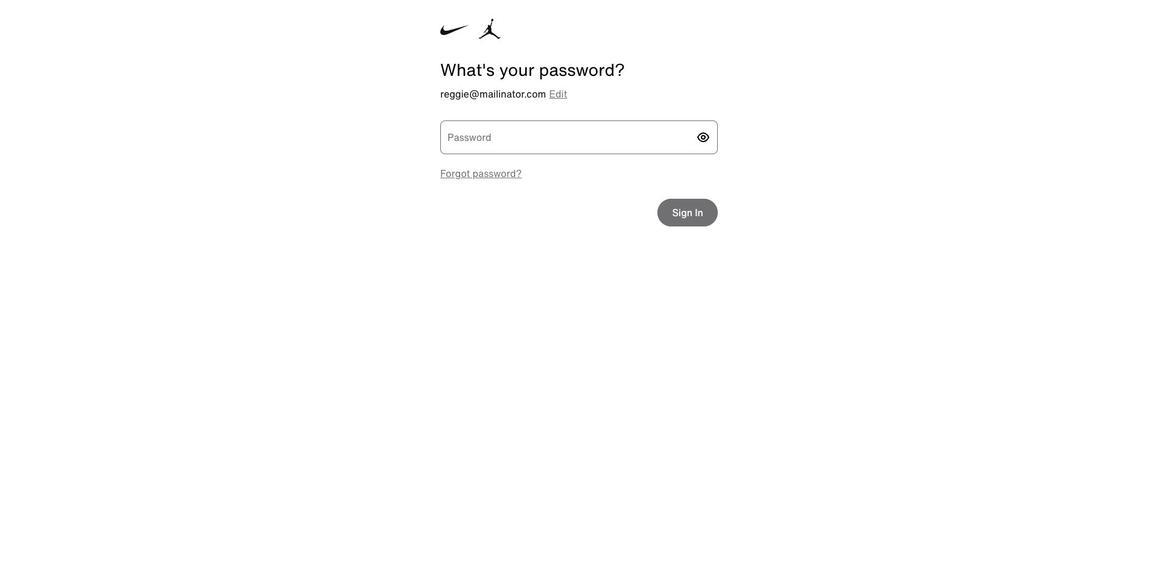 Task type: vqa. For each thing, say whether or not it's contained in the screenshot.
What's your password? group ELEMENT
yes



Task type: locate. For each thing, give the bounding box(es) containing it.
what's your password? group element
[[440, 0, 718, 80]]

None password field
[[440, 121, 696, 154]]

what's your password? element
[[440, 60, 718, 80]]



Task type: describe. For each thing, give the bounding box(es) containing it.
show or hide the password image
[[696, 130, 711, 145]]

nike logo image
[[440, 20, 469, 40]]



